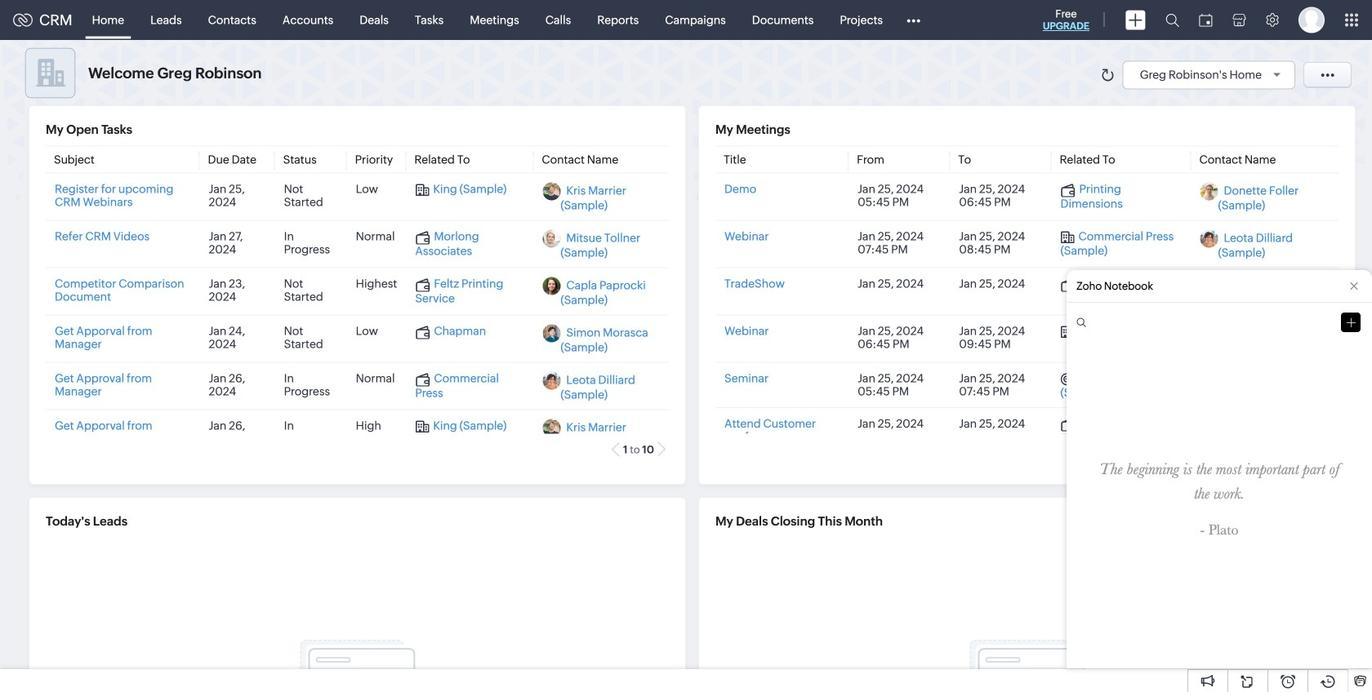 Task type: locate. For each thing, give the bounding box(es) containing it.
search element
[[1156, 0, 1189, 40]]

create menu image
[[1125, 10, 1146, 30]]

logo image
[[13, 13, 33, 27]]

search image
[[1165, 13, 1179, 27]]

profile element
[[1289, 0, 1335, 40]]

profile image
[[1299, 7, 1325, 33]]



Task type: describe. For each thing, give the bounding box(es) containing it.
Other Modules field
[[896, 7, 931, 33]]

create menu element
[[1116, 0, 1156, 40]]

calendar image
[[1199, 13, 1213, 27]]



Task type: vqa. For each thing, say whether or not it's contained in the screenshot.
Search image
yes



